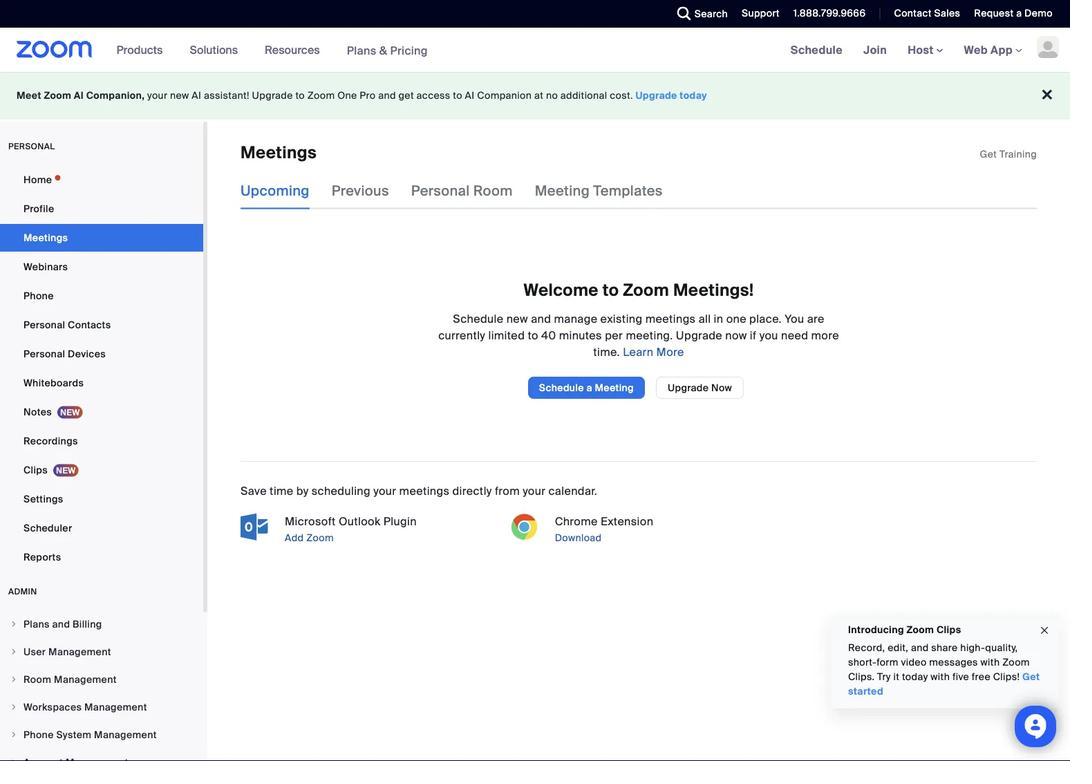 Task type: locate. For each thing, give the bounding box(es) containing it.
in
[[714, 311, 724, 326]]

meeting inside tab list
[[535, 182, 590, 200]]

1 right image from the top
[[10, 676, 18, 684]]

ai left companion,
[[74, 89, 84, 102]]

plans inside "plans and billing" menu item
[[24, 618, 50, 631]]

you
[[760, 328, 779, 343]]

right image for phone
[[10, 731, 18, 739]]

1 vertical spatial get
[[1023, 671, 1041, 684]]

a for request
[[1017, 7, 1023, 20]]

and inside menu item
[[52, 618, 70, 631]]

get
[[981, 148, 998, 160], [1023, 671, 1041, 684]]

personal contacts link
[[0, 311, 203, 339]]

clips up settings
[[24, 464, 48, 477]]

right image inside "plans and billing" menu item
[[10, 620, 18, 629]]

and up video
[[912, 642, 929, 655]]

schedule for schedule a meeting
[[539, 381, 584, 394]]

0 horizontal spatial meetings
[[24, 231, 68, 244]]

1 right image from the top
[[10, 620, 18, 629]]

join link
[[854, 28, 898, 72]]

0 horizontal spatial your
[[147, 89, 168, 102]]

today inside meet zoom ai companion, footer
[[680, 89, 708, 102]]

get inside "get started"
[[1023, 671, 1041, 684]]

1 phone from the top
[[24, 289, 54, 302]]

management down room management menu item
[[84, 701, 147, 714]]

contact sales link
[[884, 0, 964, 28], [895, 7, 961, 20]]

1 horizontal spatial get
[[1023, 671, 1041, 684]]

your right from
[[523, 484, 546, 498]]

management up workspaces management
[[54, 673, 117, 686]]

settings
[[24, 493, 63, 506]]

with up free
[[981, 656, 1001, 669]]

phone inside personal menu menu
[[24, 289, 54, 302]]

1 ai from the left
[[74, 89, 84, 102]]

and left get at the left top
[[379, 89, 396, 102]]

with
[[981, 656, 1001, 669], [931, 671, 951, 684]]

devices
[[68, 348, 106, 360]]

notes
[[24, 406, 52, 418]]

0 vertical spatial today
[[680, 89, 708, 102]]

meetings inside the "schedule new and manage existing meetings all in one place. you are currently limited to 40 minutes per meeting. upgrade now if you need more time."
[[646, 311, 696, 326]]

join
[[864, 43, 888, 57]]

1 horizontal spatial a
[[1017, 7, 1023, 20]]

your up plugin
[[374, 484, 397, 498]]

record, edit, and share high-quality, short-form video messages with zoom clips. try it today with five free clips!
[[849, 642, 1031, 684]]

0 vertical spatial meetings
[[646, 311, 696, 326]]

contact sales
[[895, 7, 961, 20]]

video
[[902, 656, 927, 669]]

right image inside the "workspaces management" menu item
[[10, 703, 18, 712]]

upgrade now button
[[656, 377, 744, 399]]

save time by scheduling your meetings directly from your calendar.
[[241, 484, 598, 498]]

zoom up existing
[[623, 279, 670, 301]]

right image inside room management menu item
[[10, 676, 18, 684]]

system
[[56, 729, 92, 742]]

request a demo link
[[964, 0, 1071, 28], [975, 7, 1053, 20]]

clips
[[24, 464, 48, 477], [937, 624, 962, 636]]

profile picture image
[[1038, 36, 1060, 58]]

a inside button
[[587, 381, 593, 394]]

schedule down 1.888.799.9666
[[791, 43, 843, 57]]

get for get training
[[981, 148, 998, 160]]

0 vertical spatial phone
[[24, 289, 54, 302]]

to right access
[[453, 89, 463, 102]]

meetings navigation
[[781, 28, 1071, 73]]

clips up share
[[937, 624, 962, 636]]

clips!
[[994, 671, 1020, 684]]

0 vertical spatial new
[[170, 89, 189, 102]]

zoom inside record, edit, and share high-quality, short-form video messages with zoom clips. try it today with five free clips!
[[1003, 656, 1031, 669]]

meetings up plugin
[[400, 484, 450, 498]]

notes link
[[0, 398, 203, 426]]

room inside room management menu item
[[24, 673, 51, 686]]

schedule down 40
[[539, 381, 584, 394]]

1 horizontal spatial schedule
[[539, 381, 584, 394]]

plans & pricing
[[347, 43, 428, 58]]

1 vertical spatial a
[[587, 381, 593, 394]]

with down messages
[[931, 671, 951, 684]]

right image left room management
[[10, 676, 18, 684]]

try
[[878, 671, 891, 684]]

your for scheduling
[[374, 484, 397, 498]]

0 vertical spatial a
[[1017, 7, 1023, 20]]

workspaces management menu item
[[0, 694, 203, 721]]

assistant!
[[204, 89, 250, 102]]

learn
[[623, 345, 654, 359]]

meetings up meeting.
[[646, 311, 696, 326]]

upgrade now
[[668, 381, 733, 394]]

and left billing
[[52, 618, 70, 631]]

schedule for schedule
[[791, 43, 843, 57]]

0 horizontal spatial a
[[587, 381, 593, 394]]

short-
[[849, 656, 877, 669]]

reports link
[[0, 544, 203, 571]]

personal inside "tabs of meeting" tab list
[[411, 182, 470, 200]]

per
[[605, 328, 623, 343]]

1 vertical spatial meetings
[[400, 484, 450, 498]]

0 horizontal spatial clips
[[24, 464, 48, 477]]

chrome extension download
[[555, 514, 654, 544]]

right image for workspaces management
[[10, 703, 18, 712]]

quality,
[[986, 642, 1018, 655]]

phone down webinars
[[24, 289, 54, 302]]

manage
[[554, 311, 598, 326]]

zoom right meet
[[44, 89, 71, 102]]

clips inside personal menu menu
[[24, 464, 48, 477]]

1 horizontal spatial plans
[[347, 43, 377, 58]]

1 horizontal spatial today
[[903, 671, 929, 684]]

3 right image from the top
[[10, 703, 18, 712]]

zoom down microsoft
[[307, 531, 334, 544]]

outlook
[[339, 514, 381, 529]]

if
[[750, 328, 757, 343]]

1 vertical spatial meetings
[[24, 231, 68, 244]]

ai
[[74, 89, 84, 102], [192, 89, 201, 102], [465, 89, 475, 102]]

1 horizontal spatial meetings
[[646, 311, 696, 326]]

web
[[965, 43, 988, 57]]

today inside record, edit, and share high-quality, short-form video messages with zoom clips. try it today with five free clips!
[[903, 671, 929, 684]]

by
[[297, 484, 309, 498]]

meeting inside button
[[595, 381, 634, 394]]

product information navigation
[[106, 28, 438, 73]]

one
[[338, 89, 357, 102]]

profile
[[24, 202, 54, 215]]

microsoft outlook plugin add zoom
[[285, 514, 417, 544]]

0 horizontal spatial with
[[931, 671, 951, 684]]

support link
[[732, 0, 784, 28], [742, 7, 780, 20]]

plans and billing
[[24, 618, 102, 631]]

zoom up clips!
[[1003, 656, 1031, 669]]

extension
[[601, 514, 654, 529]]

1 vertical spatial clips
[[937, 624, 962, 636]]

0 vertical spatial plans
[[347, 43, 377, 58]]

1 horizontal spatial room
[[474, 182, 513, 200]]

new left assistant!
[[170, 89, 189, 102]]

five
[[953, 671, 970, 684]]

and up 40
[[531, 311, 552, 326]]

host
[[908, 43, 937, 57]]

meetings up webinars
[[24, 231, 68, 244]]

record,
[[849, 642, 886, 655]]

0 horizontal spatial today
[[680, 89, 708, 102]]

a down minutes
[[587, 381, 593, 394]]

download
[[555, 531, 602, 544]]

1 vertical spatial new
[[507, 311, 528, 326]]

webinars
[[24, 260, 68, 273]]

0 horizontal spatial get
[[981, 148, 998, 160]]

schedule inside schedule link
[[791, 43, 843, 57]]

started
[[849, 685, 884, 698]]

resources button
[[265, 28, 326, 72]]

your inside meet zoom ai companion, footer
[[147, 89, 168, 102]]

menu item
[[0, 750, 203, 762]]

meetings!
[[674, 279, 754, 301]]

introducing
[[849, 624, 905, 636]]

schedule up currently
[[453, 311, 504, 326]]

1 horizontal spatial with
[[981, 656, 1001, 669]]

0 horizontal spatial meetings
[[400, 484, 450, 498]]

workspaces management
[[24, 701, 147, 714]]

phone system management menu item
[[0, 722, 203, 748]]

1 horizontal spatial clips
[[937, 624, 962, 636]]

0 horizontal spatial room
[[24, 673, 51, 686]]

0 vertical spatial personal
[[411, 182, 470, 200]]

to left 40
[[528, 328, 539, 343]]

meeting
[[535, 182, 590, 200], [595, 381, 634, 394]]

1 vertical spatial today
[[903, 671, 929, 684]]

right image left system
[[10, 731, 18, 739]]

plans up user
[[24, 618, 50, 631]]

0 horizontal spatial meeting
[[535, 182, 590, 200]]

upgrade left now
[[668, 381, 709, 394]]

1 vertical spatial right image
[[10, 731, 18, 739]]

management inside menu item
[[54, 673, 117, 686]]

plans left the &
[[347, 43, 377, 58]]

1 vertical spatial meeting
[[595, 381, 634, 394]]

phone system management
[[24, 729, 157, 742]]

meeting left templates
[[535, 182, 590, 200]]

1 horizontal spatial new
[[507, 311, 528, 326]]

upgrade inside button
[[668, 381, 709, 394]]

right image for room
[[10, 676, 18, 684]]

meetings up upcoming
[[241, 142, 317, 164]]

upgrade right cost. at right top
[[636, 89, 678, 102]]

banner
[[0, 28, 1071, 73]]

user management menu item
[[0, 639, 203, 665]]

1 horizontal spatial meetings
[[241, 142, 317, 164]]

get
[[399, 89, 414, 102]]

ai left assistant!
[[192, 89, 201, 102]]

upgrade down the all
[[676, 328, 723, 343]]

schedule inside the "schedule new and manage existing meetings all in one place. you are currently limited to 40 minutes per meeting. upgrade now if you need more time."
[[453, 311, 504, 326]]

personal devices link
[[0, 340, 203, 368]]

1 vertical spatial plans
[[24, 618, 50, 631]]

plans inside the 'product information' navigation
[[347, 43, 377, 58]]

schedule inside schedule a meeting button
[[539, 381, 584, 394]]

webinars link
[[0, 253, 203, 281]]

0 vertical spatial right image
[[10, 676, 18, 684]]

2 vertical spatial schedule
[[539, 381, 584, 394]]

banner containing products
[[0, 28, 1071, 73]]

place.
[[750, 311, 782, 326]]

0 vertical spatial schedule
[[791, 43, 843, 57]]

learn more link
[[620, 345, 685, 359]]

1 vertical spatial with
[[931, 671, 951, 684]]

meet zoom ai companion, footer
[[0, 72, 1071, 120]]

0 horizontal spatial plans
[[24, 618, 50, 631]]

plugin
[[384, 514, 417, 529]]

3 ai from the left
[[465, 89, 475, 102]]

1 horizontal spatial your
[[374, 484, 397, 498]]

a left demo
[[1017, 7, 1023, 20]]

meetings inside personal menu menu
[[24, 231, 68, 244]]

1.888.799.9666 button up join
[[784, 0, 870, 28]]

close image
[[1040, 623, 1051, 639]]

0 horizontal spatial ai
[[74, 89, 84, 102]]

1 vertical spatial personal
[[24, 319, 65, 331]]

2 phone from the top
[[24, 729, 54, 742]]

2 horizontal spatial schedule
[[791, 43, 843, 57]]

2 right image from the top
[[10, 731, 18, 739]]

phone
[[24, 289, 54, 302], [24, 729, 54, 742]]

phone inside menu item
[[24, 729, 54, 742]]

right image
[[10, 676, 18, 684], [10, 731, 18, 739]]

sales
[[935, 7, 961, 20]]

cost.
[[610, 89, 633, 102]]

right image
[[10, 620, 18, 629], [10, 648, 18, 656], [10, 703, 18, 712], [10, 759, 18, 762]]

your right companion,
[[147, 89, 168, 102]]

search button
[[667, 0, 732, 28]]

right image inside phone system management menu item
[[10, 731, 18, 739]]

management for room management
[[54, 673, 117, 686]]

get right clips!
[[1023, 671, 1041, 684]]

admin menu menu
[[0, 611, 203, 762]]

to down "resources" dropdown button
[[296, 89, 305, 102]]

right image inside the user management menu item
[[10, 648, 18, 656]]

management for user management
[[48, 646, 111, 659]]

2 right image from the top
[[10, 648, 18, 656]]

2 vertical spatial personal
[[24, 348, 65, 360]]

microsoft
[[285, 514, 336, 529]]

to inside the "schedule new and manage existing meetings all in one place. you are currently limited to 40 minutes per meeting. upgrade now if you need more time."
[[528, 328, 539, 343]]

room management menu item
[[0, 667, 203, 693]]

user management
[[24, 646, 111, 659]]

ai left companion
[[465, 89, 475, 102]]

share
[[932, 642, 958, 655]]

phone down workspaces at left bottom
[[24, 729, 54, 742]]

1 vertical spatial phone
[[24, 729, 54, 742]]

zoom
[[44, 89, 71, 102], [308, 89, 335, 102], [623, 279, 670, 301], [307, 531, 334, 544], [907, 624, 935, 636], [1003, 656, 1031, 669]]

1 horizontal spatial ai
[[192, 89, 201, 102]]

1 vertical spatial schedule
[[453, 311, 504, 326]]

2 horizontal spatial your
[[523, 484, 546, 498]]

0 vertical spatial meeting
[[535, 182, 590, 200]]

new up limited
[[507, 311, 528, 326]]

2 horizontal spatial ai
[[465, 89, 475, 102]]

plans for plans and billing
[[24, 618, 50, 631]]

0 vertical spatial room
[[474, 182, 513, 200]]

meeting down time.
[[595, 381, 634, 394]]

0 vertical spatial clips
[[24, 464, 48, 477]]

tabs of meeting tab list
[[241, 173, 685, 209]]

and inside meet zoom ai companion, footer
[[379, 89, 396, 102]]

0 horizontal spatial new
[[170, 89, 189, 102]]

1 vertical spatial room
[[24, 673, 51, 686]]

management down billing
[[48, 646, 111, 659]]

get left training
[[981, 148, 998, 160]]

0 vertical spatial get
[[981, 148, 998, 160]]

0 horizontal spatial schedule
[[453, 311, 504, 326]]

get started
[[849, 671, 1041, 698]]

1 horizontal spatial meeting
[[595, 381, 634, 394]]



Task type: describe. For each thing, give the bounding box(es) containing it.
free
[[972, 671, 991, 684]]

phone for phone system management
[[24, 729, 54, 742]]

billing
[[73, 618, 102, 631]]

schedule new and manage existing meetings all in one place. you are currently limited to 40 minutes per meeting. upgrade now if you need more time.
[[439, 311, 840, 359]]

directly
[[453, 484, 492, 498]]

new inside the "schedule new and manage existing meetings all in one place. you are currently limited to 40 minutes per meeting. upgrade now if you need more time."
[[507, 311, 528, 326]]

upgrade inside the "schedule new and manage existing meetings all in one place. you are currently limited to 40 minutes per meeting. upgrade now if you need more time."
[[676, 328, 723, 343]]

1.888.799.9666
[[794, 7, 866, 20]]

recordings link
[[0, 427, 203, 455]]

a for schedule
[[587, 381, 593, 394]]

personal devices
[[24, 348, 106, 360]]

now
[[726, 328, 748, 343]]

get training
[[981, 148, 1038, 160]]

admin
[[8, 587, 37, 597]]

reports
[[24, 551, 61, 564]]

meeting templates
[[535, 182, 663, 200]]

room management
[[24, 673, 117, 686]]

management for workspaces management
[[84, 701, 147, 714]]

meeting.
[[626, 328, 673, 343]]

management down the "workspaces management" menu item at the bottom of page
[[94, 729, 157, 742]]

personal
[[8, 141, 55, 152]]

pro
[[360, 89, 376, 102]]

companion,
[[86, 89, 145, 102]]

more
[[657, 345, 685, 359]]

you
[[785, 311, 805, 326]]

training
[[1000, 148, 1038, 160]]

user
[[24, 646, 46, 659]]

2 ai from the left
[[192, 89, 201, 102]]

edit,
[[888, 642, 909, 655]]

right image for user management
[[10, 648, 18, 656]]

meetings for existing
[[646, 311, 696, 326]]

solutions button
[[190, 28, 244, 72]]

access
[[417, 89, 451, 102]]

companion
[[477, 89, 532, 102]]

schedule for schedule new and manage existing meetings all in one place. you are currently limited to 40 minutes per meeting. upgrade now if you need more time.
[[453, 311, 504, 326]]

whiteboards link
[[0, 369, 203, 397]]

whiteboards
[[24, 377, 84, 389]]

0 vertical spatial with
[[981, 656, 1001, 669]]

meetings for your
[[400, 484, 450, 498]]

4 right image from the top
[[10, 759, 18, 762]]

recordings
[[24, 435, 78, 448]]

scheduler link
[[0, 515, 203, 542]]

&
[[380, 43, 388, 58]]

it
[[894, 671, 900, 684]]

scheduling
[[312, 484, 371, 498]]

request a demo
[[975, 7, 1053, 20]]

profile link
[[0, 195, 203, 223]]

introducing zoom clips
[[849, 624, 962, 636]]

right image for plans and billing
[[10, 620, 18, 629]]

request
[[975, 7, 1014, 20]]

personal for personal devices
[[24, 348, 65, 360]]

welcome
[[524, 279, 599, 301]]

now
[[712, 381, 733, 394]]

download link
[[552, 530, 767, 546]]

zoom up edit,
[[907, 624, 935, 636]]

personal for personal room
[[411, 182, 470, 200]]

high-
[[961, 642, 986, 655]]

one
[[727, 311, 747, 326]]

to up existing
[[603, 279, 619, 301]]

personal contacts
[[24, 319, 111, 331]]

solutions
[[190, 43, 238, 57]]

zoom logo image
[[17, 41, 92, 58]]

your for companion,
[[147, 89, 168, 102]]

phone for phone
[[24, 289, 54, 302]]

zoom left one
[[308, 89, 335, 102]]

no
[[546, 89, 558, 102]]

1.888.799.9666 button up schedule link at top
[[794, 7, 866, 20]]

welcome to zoom meetings!
[[524, 279, 754, 301]]

are
[[808, 311, 825, 326]]

more
[[812, 328, 840, 343]]

templates
[[594, 182, 663, 200]]

plans and billing menu item
[[0, 611, 203, 638]]

get training link
[[981, 148, 1038, 160]]

meetings link
[[0, 224, 203, 252]]

scheduler
[[24, 522, 72, 535]]

and inside record, edit, and share high-quality, short-form video messages with zoom clips. try it today with five free clips!
[[912, 642, 929, 655]]

personal room
[[411, 182, 513, 200]]

need
[[782, 328, 809, 343]]

resources
[[265, 43, 320, 57]]

upgrade today link
[[636, 89, 708, 102]]

web app
[[965, 43, 1013, 57]]

minutes
[[559, 328, 602, 343]]

previous
[[332, 182, 389, 200]]

host button
[[908, 43, 944, 57]]

search
[[695, 7, 728, 20]]

form
[[877, 656, 899, 669]]

messages
[[930, 656, 979, 669]]

phone link
[[0, 282, 203, 310]]

web app button
[[965, 43, 1023, 57]]

pricing
[[390, 43, 428, 58]]

currently
[[439, 328, 486, 343]]

new inside meet zoom ai companion, footer
[[170, 89, 189, 102]]

home link
[[0, 166, 203, 194]]

schedule a meeting
[[539, 381, 634, 394]]

plans for plans & pricing
[[347, 43, 377, 58]]

get for get started
[[1023, 671, 1041, 684]]

time
[[270, 484, 294, 498]]

get started link
[[849, 671, 1041, 698]]

home
[[24, 173, 52, 186]]

zoom inside microsoft outlook plugin add zoom
[[307, 531, 334, 544]]

at
[[535, 89, 544, 102]]

contacts
[[68, 319, 111, 331]]

chrome
[[555, 514, 598, 529]]

personal for personal contacts
[[24, 319, 65, 331]]

and inside the "schedule new and manage existing meetings all in one place. you are currently limited to 40 minutes per meeting. upgrade now if you need more time."
[[531, 311, 552, 326]]

upgrade down the 'product information' navigation
[[252, 89, 293, 102]]

room inside "tabs of meeting" tab list
[[474, 182, 513, 200]]

app
[[991, 43, 1013, 57]]

40
[[542, 328, 556, 343]]

personal menu menu
[[0, 166, 203, 573]]

0 vertical spatial meetings
[[241, 142, 317, 164]]



Task type: vqa. For each thing, say whether or not it's contained in the screenshot.
Google's CALENDAR
no



